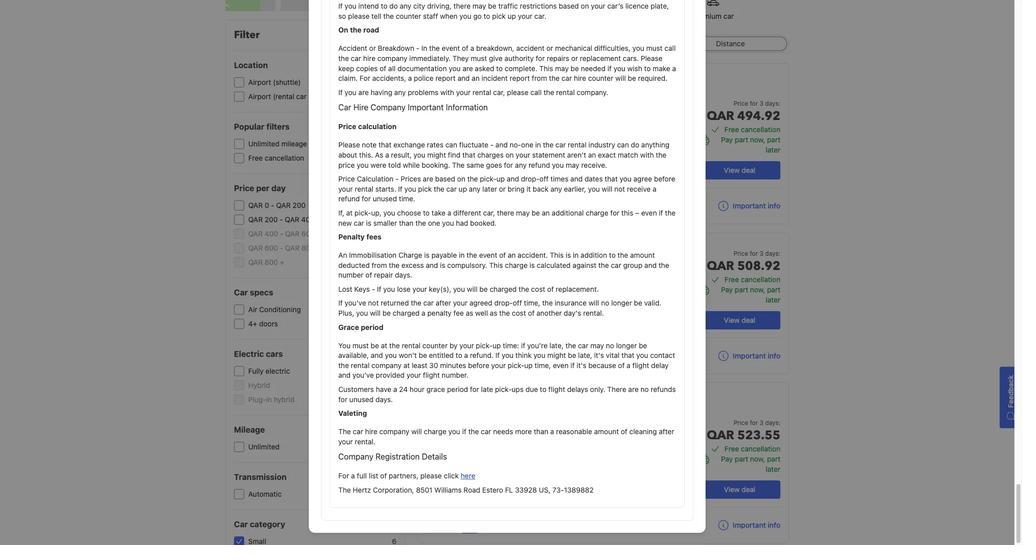 Task type: locate. For each thing, give the bounding box(es) containing it.
2 vertical spatial hire
[[365, 428, 378, 436]]

unused inside the price calculation - prices are based on the pick-up and drop-off times and dates that you agree before your rental starts. if you pick the car up any later or bring it back any earlier, you will not receive a refund for unused time.
[[373, 195, 397, 203]]

if up "think"
[[522, 341, 526, 350]]

amount right reasonable on the bottom right of page
[[595, 428, 619, 436]]

2 product card group from the top
[[418, 233, 793, 375]]

0 vertical spatial based
[[559, 2, 579, 10]]

2 important info button from the top
[[719, 351, 781, 362]]

- down qar 400 - qar 600
[[280, 244, 283, 253]]

important info
[[733, 202, 781, 210], [733, 352, 781, 360], [733, 521, 781, 530]]

3 3 from the top
[[760, 420, 764, 427]]

car inside the price calculation - prices are based on the pick-up and drop-off times and dates that you agree before your rental starts. if you pick the car up any later or bring it back any earlier, you will not receive a refund for unused time.
[[447, 185, 457, 193]]

an immobilisation charge is payable in the event of an accident. this is in addition to the amount deducted from the excess and is compulsory. this charge is calculated against the car group and the number of repair days.
[[339, 251, 670, 280]]

suvs
[[428, 12, 446, 20]]

1 horizontal spatial can
[[618, 141, 629, 149]]

0 horizontal spatial flight
[[423, 371, 440, 380]]

0
[[392, 244, 397, 253], [392, 258, 397, 267], [392, 381, 397, 390], [392, 396, 397, 404]]

3 for qar 508.92
[[760, 250, 764, 258]]

1 5 from the top
[[528, 264, 533, 273]]

0 horizontal spatial off
[[513, 299, 522, 308]]

no inside customers have a 24 hour grace period for late pick-ups due to flight delays only. there are no refunds for unused days.
[[641, 385, 649, 394]]

drop- inside the price calculation - prices are based on the pick-up and drop-off times and dates that you agree before your rental starts. if you pick the car up any later or bring it back any earlier, you will not receive a refund for unused time.
[[521, 175, 540, 183]]

mineta for qar 494.92
[[553, 160, 576, 169]]

1 horizontal spatial please
[[421, 472, 442, 481]]

for inside accident or breakdown - in the event of a breakdown, accident or mechanical difficulties, you must call the car hire company immediately. they must give authority for repairs or replacement cars. please keep copies of all documentation you are asked to complete. this may be needed if you wish to make a claim. for accidents, a police report and an incident report from the car hire counter will be required.
[[536, 54, 545, 63]]

price calculation
[[339, 122, 397, 131]]

1 vertical spatial y.
[[545, 310, 551, 319]]

company inside you must be at the rental counter by your pick-up time: if you're late, the car may no longer be available, and you won't be entitled to a refund. if you think you might be late, it's vital that you contact the rental company at least 30 minutes before your pick-up time, even if it's because of a flight delay and you've provided your flight number.
[[372, 361, 402, 370]]

qar 600 up qar 600 - qar 800
[[285, 230, 315, 238]]

13
[[389, 201, 397, 210]]

1 bus from the top
[[538, 171, 549, 179]]

1 view deal from the top
[[725, 166, 756, 175]]

0 vertical spatial 2
[[393, 92, 397, 101]]

0 vertical spatial norman
[[516, 160, 543, 169]]

3 up qar 494.92
[[760, 100, 764, 107]]

pay part now, part later for qar 523.55
[[722, 455, 781, 474]]

ups
[[512, 385, 524, 394]]

1 days: from the top
[[766, 100, 781, 107]]

1 san from the top
[[577, 160, 590, 169]]

if, at pick-up, you choose to take a different car, there may be an additional charge for this – even if the new car is smaller than the one you had booked.
[[339, 209, 676, 227]]

days: for qar 494.92
[[766, 100, 781, 107]]

if
[[339, 2, 343, 10], [339, 88, 343, 97], [398, 185, 403, 193], [377, 285, 382, 294], [339, 299, 343, 308], [496, 351, 500, 360]]

1 economy from the top
[[516, 91, 562, 105]]

1 supplied by dollar image from the top
[[427, 199, 458, 214]]

1 jose from the top
[[592, 160, 608, 169]]

2 27 from the top
[[389, 154, 397, 162]]

before
[[655, 175, 676, 183], [468, 361, 490, 370]]

0 vertical spatial charged
[[490, 285, 517, 294]]

do inside "please note that exchange rates can fluctuate - and no-one in the car rental industry can do anything about this. as a result, you might find that charges on your statement aren't an exact match with the price you were told while booking. the same goes for any refund you may receive."
[[631, 141, 640, 149]]

qar 400 - qar 600
[[248, 230, 315, 238]]

1 important info from the top
[[733, 202, 781, 210]]

2 now, from the top
[[751, 286, 766, 294]]

are inside the price calculation - prices are based on the pick-up and drop-off times and dates that you agree before your rental starts. if you pick the car up any later or bring it back any earlier, you will not receive a refund for unused time.
[[423, 175, 434, 183]]

the inside if you intend to do any city driving, there may be traffic restrictions based on your car's licence plate, so please tell the counter staff when you go to pick up your car.
[[384, 12, 394, 20]]

with right problems
[[441, 88, 455, 97]]

rental inside "please note that exchange rates can fluctuate - and no-one in the car rental industry can do anything about this. as a result, you might find that charges on your statement aren't an exact match with the price you were told while booking. the same goes for any refund you may receive."
[[568, 141, 587, 149]]

a left reasonable on the bottom right of page
[[551, 428, 555, 436]]

penalty
[[428, 309, 452, 318]]

report down complete.
[[510, 74, 530, 83]]

1 vertical spatial unused
[[350, 395, 374, 404]]

3 0 from the top
[[392, 381, 397, 390]]

2 seats from the top
[[534, 434, 552, 442]]

5 seats down 'accident.'
[[528, 264, 552, 273]]

keep
[[339, 64, 354, 73]]

1 view deal button from the top
[[700, 161, 781, 180]]

0 horizontal spatial before
[[468, 361, 490, 370]]

refund inside the price calculation - prices are based on the pick-up and drop-off times and dates that you agree before your rental starts. if you pick the car up any later or bring it back any earlier, you will not receive a refund for unused time.
[[339, 195, 360, 203]]

cancellation down qar 508.92
[[742, 275, 781, 284]]

a inside if you've not returned the car after your agreed drop-off time, the insurance will no longer be valid. plus, you will be charged a penalty fee as well as the cost of another day's rental.
[[422, 309, 426, 318]]

1 vertical spatial qar 600
[[248, 244, 278, 253]]

0 vertical spatial norman y. mineta san jose international airport shuttle bus
[[516, 160, 678, 179]]

1 27 from the top
[[389, 140, 397, 148]]

1 norman y. mineta san jose international airport shuttle bus from the top
[[516, 160, 678, 179]]

automatic
[[617, 264, 651, 273], [617, 434, 651, 442], [248, 490, 282, 499]]

3 product card group from the top
[[418, 383, 793, 544]]

3 deal from the top
[[742, 486, 756, 494]]

the for hire
[[339, 428, 351, 436]]

view deal for qar 508.92
[[725, 316, 756, 325]]

flight down 30
[[423, 371, 440, 380]]

0 horizontal spatial amount
[[595, 428, 619, 436]]

days: for qar 508.92
[[766, 250, 781, 258]]

you down claim.
[[345, 88, 357, 97]]

1 horizontal spatial counter
[[423, 341, 448, 350]]

3 san from the top
[[577, 480, 590, 488]]

3 pay part now, part later from the top
[[722, 455, 781, 474]]

1 product card group from the top
[[418, 63, 793, 225]]

1 vertical spatial charged
[[393, 309, 420, 318]]

accident or breakdown - in the event of a breakdown, accident or mechanical difficulties, you must call the car hire company immediately. they must give authority for repairs or replacement cars. please keep copies of all documentation you are asked to complete. this may be needed if you wish to make a claim. for accidents, a police report and an incident report from the car hire counter will be required.
[[339, 44, 677, 83]]

than down "choose"
[[399, 219, 414, 227]]

0 vertical spatial view deal button
[[700, 161, 781, 180]]

0 vertical spatial on
[[581, 2, 590, 10]]

breakdown
[[378, 44, 415, 53]]

0 for qar 600 - qar 800
[[392, 244, 397, 253]]

2 days: from the top
[[766, 250, 781, 258]]

number
[[339, 271, 364, 280]]

suvs button
[[418, 0, 456, 27]]

2 down 25
[[393, 92, 397, 101]]

for inside price for 3 days: qar 494.92
[[751, 100, 759, 107]]

3 now, from the top
[[751, 455, 766, 464]]

0 vertical spatial with
[[441, 88, 455, 97]]

supplied by dollar image for qar 494.92
[[427, 199, 458, 214]]

0 vertical spatial time,
[[524, 299, 541, 308]]

product card group
[[418, 63, 793, 225], [418, 233, 793, 375], [418, 383, 793, 544]]

be down valid.
[[639, 341, 648, 350]]

there inside if, at pick-up, you choose to take a different car, there may be an additional charge for this – even if the new car is smaller than the one you had booked.
[[497, 209, 515, 217]]

will inside the price calculation - prices are based on the pick-up and drop-off times and dates that you agree before your rental starts. if you pick the car up any later or bring it back any earlier, you will not receive a refund for unused time.
[[602, 185, 613, 193]]

customers have a 24 hour grace period for late pick-ups due to flight delays only. there are no refunds for unused days.
[[339, 385, 676, 404]]

1 0 from the top
[[392, 244, 397, 253]]

3 important info from the top
[[733, 521, 781, 530]]

small car button
[[566, 0, 617, 29]]

counter down needed
[[589, 74, 614, 83]]

supplied by dollar image up had
[[427, 199, 458, 214]]

same
[[467, 161, 485, 169]]

free for qar 523.55
[[725, 445, 740, 454]]

1 2 from the top
[[393, 92, 397, 101]]

1 report from the left
[[436, 74, 456, 83]]

report right police
[[436, 74, 456, 83]]

1 vertical spatial info
[[768, 352, 781, 360]]

0 vertical spatial automatic
[[617, 264, 651, 273]]

do
[[390, 2, 398, 10], [631, 141, 640, 149]]

qar 508.92
[[707, 258, 781, 275]]

economy for economy hyundai accent or similar
[[516, 241, 562, 255]]

deal for qar 523.55
[[742, 486, 756, 494]]

drop- right the agreed
[[495, 299, 513, 308]]

price for price calculation
[[339, 122, 357, 131]]

1 horizontal spatial filters
[[378, 30, 397, 38]]

1 vertical spatial days:
[[766, 250, 781, 258]]

1 horizontal spatial refund
[[529, 161, 551, 169]]

shuttle right fl
[[516, 491, 536, 498]]

bus for qar 494.92
[[538, 171, 549, 179]]

rental inside the price calculation - prices are based on the pick-up and drop-off times and dates that you agree before your rental starts. if you pick the car up any later or bring it back any earlier, you will not receive a refund for unused time.
[[355, 185, 374, 193]]

for inside the price calculation - prices are based on the pick-up and drop-off times and dates that you agree before your rental starts. if you pick the car up any later or bring it back any earlier, you will not receive a refund for unused time.
[[362, 195, 371, 203]]

1 horizontal spatial amount
[[631, 251, 655, 260]]

1 horizontal spatial pick
[[493, 12, 506, 20]]

your inside "please note that exchange rates can fluctuate - and no-one in the car rental industry can do anything about this. as a result, you might find that charges on your statement aren't an exact match with the price you were told while booking. the same goes for any refund you may receive."
[[516, 151, 531, 159]]

3 view deal button from the top
[[700, 481, 781, 500]]

based down booking.
[[436, 175, 456, 183]]

2 view deal from the top
[[725, 316, 756, 325]]

3 norman y. mineta san jose international airport button from the top
[[516, 480, 678, 488]]

may inside you must be at the rental counter by your pick-up time: if you're late, the car may no longer be available, and you won't be entitled to a refund. if you think you might be late, it's vital that you contact the rental company at least 30 minutes before your pick-up time, even if it's because of a flight delay and you've provided your flight number.
[[591, 341, 605, 350]]

price inside price for 3 days: qar 523.55
[[734, 420, 749, 427]]

bus for qar 523.55
[[538, 491, 549, 498]]

free down qar 523.55
[[725, 445, 740, 454]]

2 can from the left
[[618, 141, 629, 149]]

2 report from the left
[[510, 74, 530, 83]]

sort
[[418, 39, 432, 48]]

price up replacement
[[588, 39, 605, 48]]

san
[[577, 160, 590, 169], [577, 310, 590, 319], [577, 480, 590, 488]]

counter down city
[[396, 12, 421, 20]]

is inside if, at pick-up, you choose to take a different car, there may be an additional charge for this – even if the new car is smaller than the one you had booked.
[[366, 219, 372, 227]]

for inside if, at pick-up, you choose to take a different car, there may be an additional charge for this – even if the new car is smaller than the one you had booked.
[[611, 209, 620, 217]]

all up accidents,
[[389, 64, 396, 73]]

2 5 seats from the top
[[528, 434, 552, 442]]

jose
[[592, 160, 608, 169], [592, 310, 608, 319], [592, 480, 608, 488]]

not left receive
[[615, 185, 626, 193]]

0 vertical spatial late,
[[550, 341, 564, 350]]

free cancellation
[[725, 125, 781, 134], [248, 154, 304, 162], [725, 275, 781, 284], [725, 445, 781, 454]]

pay part now, part later for qar 494.92
[[722, 135, 781, 154]]

view deal for qar 494.92
[[725, 166, 756, 175]]

1 horizontal spatial not
[[615, 185, 626, 193]]

0 vertical spatial qar 400
[[285, 215, 315, 224]]

2 left least
[[393, 367, 397, 376]]

1 shuttle from the top
[[516, 171, 536, 179]]

will up grace period in the bottom of the page
[[370, 309, 381, 318]]

similar inside economy hyundai accent or similar
[[618, 244, 637, 252]]

1 vertical spatial hire
[[574, 74, 587, 83]]

any down no-
[[515, 161, 527, 169]]

to inside you must be at the rental counter by your pick-up time: if you're late, the car may no longer be available, and you won't be entitled to a refund. if you think you might be late, it's vital that you contact the rental company at least 30 minutes before your pick-up time, even if it's because of a flight delay and you've provided your flight number.
[[456, 351, 463, 360]]

3
[[760, 100, 764, 107], [760, 250, 764, 258], [760, 420, 764, 427]]

filters
[[378, 30, 397, 38], [267, 122, 290, 131]]

your inside the car hire company will charge you if the car needs more than a reasonable amount of cleaning after your rental.
[[339, 438, 353, 446]]

3 important info button from the top
[[719, 521, 781, 531]]

hire
[[354, 103, 369, 112]]

2 vertical spatial car
[[234, 520, 248, 530]]

1 info from the top
[[768, 202, 781, 210]]

later down qar 523.55
[[766, 465, 781, 474]]

time, inside you must be at the rental counter by your pick-up time: if you're late, the car may no longer be available, and you won't be entitled to a refund. if you think you might be late, it's vital that you contact the rental company at least 30 minutes before your pick-up time, even if it's because of a flight delay and you've provided your flight number.
[[535, 361, 551, 370]]

unused
[[373, 195, 397, 203], [350, 395, 374, 404]]

2 3 from the top
[[760, 250, 764, 258]]

2 vertical spatial now,
[[751, 455, 766, 464]]

y. for qar 523.55
[[545, 480, 551, 488]]

refund inside "please note that exchange rates can fluctuate - and no-one in the car rental industry can do anything about this. as a result, you might find that charges on your statement aren't an exact match with the price you were told while booking. the same goes for any refund you may receive."
[[529, 161, 551, 169]]

0 vertical spatial pick
[[493, 12, 506, 20]]

2 pay part now, part later from the top
[[722, 286, 781, 304]]

pay down qar 508.92
[[722, 286, 734, 294]]

top
[[558, 73, 568, 81]]

must up make
[[647, 44, 663, 53]]

norman y. mineta san jose international airport shuttle bus for qar 523.55
[[516, 480, 678, 498]]

up left time:
[[493, 341, 501, 350]]

important info for qar 523.55
[[733, 521, 781, 530]]

2 shuttle from the top
[[516, 491, 536, 498]]

international for qar 523.55
[[610, 480, 652, 488]]

period inside customers have a 24 hour grace period for late pick-ups due to flight delays only. there are no refunds for unused days.
[[447, 385, 468, 394]]

times
[[551, 175, 569, 183]]

1 vertical spatial mineta
[[553, 310, 576, 319]]

an left 'accident.'
[[508, 251, 516, 260]]

later inside the price calculation - prices are based on the pick-up and drop-off times and dates that you agree before your rental starts. if you pick the car up any later or bring it back any earlier, you will not receive a refund for unused time.
[[483, 185, 497, 193]]

2 deal from the top
[[742, 316, 756, 325]]

1 vertical spatial qar 800
[[248, 258, 278, 267]]

rental up won't
[[402, 341, 421, 350]]

2 view deal button from the top
[[700, 312, 781, 330]]

at inside if, at pick-up, you choose to take a different car, there may be an additional charge for this – even if the new car is smaller than the one you had booked.
[[347, 209, 353, 217]]

1
[[528, 279, 531, 287]]

will up details
[[412, 428, 422, 436]]

free cancellation up day on the left top of page
[[248, 154, 304, 162]]

may inside if you intend to do any city driving, there may be traffic restrictions based on your car's licence plate, so please tell the counter staff when you go to pick up your car.
[[473, 2, 487, 10]]

2 jose from the top
[[592, 310, 608, 319]]

1 vertical spatial charge
[[505, 261, 528, 270]]

cancellation down qar 494.92
[[742, 125, 781, 134]]

3 inside price for 3 days: qar 523.55
[[760, 420, 764, 427]]

supplied by dollar image
[[427, 199, 458, 214], [427, 349, 458, 364], [427, 518, 458, 534]]

problems
[[408, 88, 439, 97]]

deal for qar 494.92
[[742, 166, 756, 175]]

by
[[434, 39, 442, 48], [450, 341, 458, 350]]

find
[[448, 151, 461, 159]]

returned
[[381, 299, 409, 308]]

a left 24
[[394, 385, 397, 394]]

1 pay from the top
[[722, 135, 734, 144]]

1 vertical spatial supplied by dollar image
[[427, 349, 458, 364]]

than
[[399, 219, 414, 227], [534, 428, 549, 436]]

economy up calculated
[[516, 241, 562, 255]]

2 vertical spatial automatic
[[248, 490, 282, 499]]

for up qar 523.55
[[751, 420, 759, 427]]

mineta down insurance
[[553, 310, 576, 319]]

0 vertical spatial amount
[[631, 251, 655, 260]]

may up medium
[[473, 2, 487, 10]]

no for car
[[606, 341, 615, 350]]

in inside "please note that exchange rates can fluctuate - and no-one in the car rental industry can do anything about this. as a result, you might find that charges on your statement aren't an exact match with the price you were told while booking. the same goes for any refund you may receive."
[[536, 141, 541, 149]]

1 vertical spatial this
[[550, 251, 564, 260]]

0 horizontal spatial rental.
[[355, 438, 376, 446]]

restrictions
[[520, 2, 557, 10]]

1 vertical spatial not
[[368, 299, 379, 308]]

shuttle for qar 523.55
[[516, 491, 536, 498]]

0 horizontal spatial after
[[436, 299, 451, 308]]

for inside 'price for 3 days: qar 508.92'
[[751, 250, 759, 258]]

pick- inside if, at pick-up, you choose to take a different car, there may be an additional charge for this – even if the new car is smaller than the one you had booked.
[[355, 209, 371, 217]]

this
[[540, 64, 554, 73], [550, 251, 564, 260], [490, 261, 503, 270]]

fully electric
[[248, 367, 290, 376]]

price for price for 3 days: qar 508.92
[[734, 250, 749, 258]]

pay for qar 523.55
[[722, 455, 734, 464]]

of
[[462, 44, 469, 53], [380, 64, 387, 73], [500, 251, 506, 260], [366, 271, 372, 280], [548, 285, 554, 294], [528, 309, 535, 318], [619, 361, 625, 370], [621, 428, 628, 436], [381, 472, 387, 481]]

be inside if you intend to do any city driving, there may be traffic restrictions based on your car's licence plate, so please tell the counter staff when you go to pick up your car.
[[489, 2, 497, 10]]

3 supplied by dollar image from the top
[[427, 518, 458, 534]]

1 horizontal spatial flight
[[549, 385, 566, 394]]

2 vertical spatial san
[[577, 480, 590, 488]]

1 norman y. mineta san jose international airport button from the top
[[516, 160, 678, 169]]

1 vertical spatial event
[[480, 251, 498, 260]]

flight left delays
[[549, 385, 566, 394]]

spark
[[593, 94, 610, 102]]

1 horizontal spatial after
[[659, 428, 675, 436]]

time:
[[503, 341, 520, 350]]

excess
[[402, 261, 424, 270]]

difficulties,
[[595, 44, 631, 53]]

1 important info button from the top
[[719, 201, 781, 211]]

3 for qar 494.92
[[760, 100, 764, 107]]

2 0 from the top
[[392, 258, 397, 267]]

0 vertical spatial days:
[[766, 100, 781, 107]]

all inside button
[[369, 30, 376, 38]]

can
[[446, 141, 458, 149], [618, 141, 629, 149]]

1 horizontal spatial as
[[490, 309, 498, 318]]

will down dates
[[602, 185, 613, 193]]

1 deal from the top
[[742, 166, 756, 175]]

4 27 from the top
[[389, 490, 397, 499]]

free cancellation for qar 508.92
[[725, 275, 781, 284]]

car inside "please note that exchange rates can fluctuate - and no-one in the car rental industry can do anything about this. as a result, you might find that charges on your statement aren't an exact match with the price you were told while booking. the same goes for any refund you may receive."
[[556, 141, 566, 149]]

1 large bag
[[528, 279, 566, 287]]

0 horizontal spatial do
[[390, 2, 398, 10]]

is up calculated
[[566, 251, 571, 260]]

2 info from the top
[[768, 352, 781, 360]]

1 international from the top
[[610, 160, 652, 169]]

off inside the price calculation - prices are based on the pick-up and drop-off times and dates that you agree before your rental starts. if you pick the car up any later or bring it back any earlier, you will not receive a refund for unused time.
[[540, 175, 549, 183]]

1 vertical spatial longer
[[617, 341, 637, 350]]

3 y. from the top
[[545, 480, 551, 488]]

0 vertical spatial call
[[665, 44, 676, 53]]

free for 27
[[248, 154, 263, 162]]

1 vertical spatial all
[[389, 64, 396, 73]]

qar 400 down qar 200 - qar 400 in the top of the page
[[248, 230, 278, 238]]

1 y. from the top
[[545, 160, 551, 169]]

on down find at top left
[[458, 175, 466, 183]]

event up compulsory.
[[480, 251, 498, 260]]

0 vertical spatial before
[[655, 175, 676, 183]]

to inside if, at pick-up, you choose to take a different car, there may be an additional charge for this – even if the new car is smaller than the one you had booked.
[[423, 209, 430, 217]]

2 vertical spatial important info
[[733, 521, 781, 530]]

the down the 'viewed'
[[544, 88, 555, 97]]

event
[[442, 44, 460, 53], [480, 251, 498, 260]]

1 vertical spatial norman
[[516, 310, 543, 319]]

corporation,
[[373, 486, 414, 495]]

mileage
[[234, 426, 265, 435]]

3 27 from the top
[[389, 306, 397, 314]]

1 pay part now, part later from the top
[[722, 135, 781, 154]]

for left late
[[470, 385, 480, 394]]

0 horizontal spatial not
[[368, 299, 379, 308]]

car, down incident
[[494, 88, 506, 97]]

1 now, from the top
[[751, 135, 766, 144]]

the right the in
[[430, 44, 440, 53]]

1 vertical spatial counter
[[589, 74, 614, 83]]

1 view from the top
[[725, 166, 740, 175]]

price inside price for 3 days: qar 494.92
[[734, 100, 749, 107]]

due
[[526, 385, 538, 394]]

2 pay from the top
[[722, 286, 734, 294]]

days: inside 'price for 3 days: qar 508.92'
[[766, 250, 781, 258]]

on inside the price calculation - prices are based on the pick-up and drop-off times and dates that you agree before your rental starts. if you pick the car up any later or bring it back any earlier, you will not receive a refund for unused time.
[[458, 175, 466, 183]]

for up qar 508.92
[[751, 250, 759, 258]]

2 norman y. mineta san jose international airport shuttle bus from the top
[[516, 480, 678, 498]]

free cancellation for qar 523.55
[[725, 445, 781, 454]]

the for corporation,
[[339, 486, 351, 495]]

charged inside if you've not returned the car after your agreed drop-off time, the insurance will no longer be valid. plus, you will be charged a penalty fee as well as the cost of another day's rental.
[[393, 309, 420, 318]]

and inside accident or breakdown - in the event of a breakdown, accident or mechanical difficulties, you must call the car hire company immediately. they must give authority for repairs or replacement cars. please keep copies of all documentation you are asked to complete. this may be needed if you wish to make a claim. for accidents, a police report and an incident report from the car hire counter will be required.
[[458, 74, 470, 83]]

no-
[[510, 141, 522, 149]]

pay for qar 508.92
[[722, 286, 734, 294]]

the inside the car hire company will charge you if the car needs more than a reasonable amount of cleaning after your rental.
[[469, 428, 479, 436]]

important
[[408, 103, 444, 112], [733, 202, 767, 210], [733, 352, 767, 360], [733, 521, 767, 530]]

airport inside "button"
[[654, 310, 678, 319]]

may inside "please note that exchange rates can fluctuate - and no-one in the car rental industry can do anything about this. as a result, you might find that charges on your statement aren't an exact match with the price you were told while booking. the same goes for any refund you may receive."
[[566, 161, 580, 169]]

bus
[[538, 171, 549, 179], [538, 491, 549, 498]]

0 horizontal spatial drop-
[[495, 299, 513, 308]]

company
[[378, 54, 408, 63], [372, 361, 402, 370], [380, 428, 410, 436]]

breakdown,
[[477, 44, 515, 53]]

shuttle for qar 494.92
[[516, 171, 536, 179]]

3 pay from the top
[[722, 455, 734, 464]]

the up another
[[543, 299, 553, 308]]

0 horizontal spatial late,
[[550, 341, 564, 350]]

0 vertical spatial all
[[369, 30, 376, 38]]

2 horizontal spatial please
[[507, 88, 529, 97]]

dialog
[[297, 0, 718, 546]]

3 info from the top
[[768, 521, 781, 530]]

your
[[591, 2, 606, 10], [518, 12, 533, 20], [456, 88, 471, 97], [516, 151, 531, 159], [339, 185, 353, 193], [413, 285, 427, 294], [453, 299, 468, 308], [460, 341, 474, 350], [492, 361, 506, 370], [407, 371, 421, 380], [339, 438, 353, 446]]

2 view from the top
[[725, 316, 740, 325]]

a right the take
[[448, 209, 452, 217]]

charge inside if, at pick-up, you choose to take a different car, there may be an additional charge for this – even if the new car is smaller than the one you had booked.
[[586, 209, 609, 217]]

cancellation
[[742, 125, 781, 134], [265, 154, 304, 162], [742, 275, 781, 284], [742, 445, 781, 454]]

are inside customers have a 24 hour grace period for late pick-ups due to flight delays only. there are no refunds for unused days.
[[629, 385, 639, 394]]

event inside an immobilisation charge is payable in the event of an accident. this is in addition to the amount deducted from the excess and is compulsory. this charge is calculated against the car group and the number of repair days.
[[480, 251, 498, 260]]

the inside the car hire company will charge you if the car needs more than a reasonable amount of cleaning after your rental.
[[339, 428, 351, 436]]

5 seats
[[528, 264, 552, 273], [528, 434, 552, 442]]

3 view from the top
[[725, 486, 740, 494]]

0 horizontal spatial cost
[[512, 309, 526, 318]]

0 vertical spatial by
[[434, 39, 442, 48]]

later
[[766, 146, 781, 154], [483, 185, 497, 193], [766, 296, 781, 304], [766, 465, 781, 474]]

3 view deal from the top
[[725, 486, 756, 494]]

norman for qar 523.55
[[516, 480, 543, 488]]

the up group
[[618, 251, 629, 260]]

1 5 seats from the top
[[528, 264, 552, 273]]

2 y. from the top
[[545, 310, 551, 319]]

based inside the price calculation - prices are based on the pick-up and drop-off times and dates that you agree before your rental starts. if you pick the car up any later or bring it back any earlier, you will not receive a refund for unused time.
[[436, 175, 456, 183]]

1 mineta from the top
[[553, 160, 576, 169]]

0 vertical spatial the
[[452, 161, 465, 169]]

4 0 from the top
[[392, 396, 397, 404]]

3 jose from the top
[[592, 480, 608, 488]]

qar 400 up qar 400 - qar 600
[[285, 215, 315, 224]]

2 international from the top
[[610, 310, 652, 319]]

car inside an immobilisation charge is payable in the event of an accident. this is in addition to the amount deducted from the excess and is compulsory. this charge is calculated against the car group and the number of repair days.
[[611, 261, 622, 270]]

product card group containing qar 523.55
[[418, 383, 793, 544]]

the hertz corporation, 8501 williams road estero fl 33928 us, 73-1389882
[[339, 486, 594, 495]]

will inside accident or breakdown - in the event of a breakdown, accident or mechanical difficulties, you must call the car hire company immediately. they must give authority for repairs or replacement cars. please keep copies of all documentation you are asked to complete. this may be needed if you wish to make a claim. for accidents, a police report and an incident report from the car hire counter will be required.
[[616, 74, 626, 83]]

now, for qar 523.55
[[751, 455, 766, 464]]

1 vertical spatial rental.
[[355, 438, 376, 446]]

0 vertical spatial one
[[522, 141, 534, 149]]

do right intend
[[390, 2, 398, 10]]

refund
[[529, 161, 551, 169], [339, 195, 360, 203]]

1 horizontal spatial event
[[480, 251, 498, 260]]

a
[[471, 44, 475, 53], [673, 64, 677, 73], [408, 74, 412, 83], [386, 151, 389, 159], [653, 185, 657, 193], [448, 209, 452, 217], [422, 309, 426, 318], [465, 351, 468, 360], [627, 361, 631, 370], [394, 385, 397, 394], [551, 428, 555, 436], [351, 472, 355, 481]]

starts.
[[376, 185, 397, 193]]

0 horizontal spatial must
[[353, 341, 369, 350]]

2 vertical spatial jose
[[592, 480, 608, 488]]

if right refund.
[[496, 351, 500, 360]]

us,
[[539, 486, 551, 495]]

1 can from the left
[[446, 141, 458, 149]]

0 horizontal spatial charge
[[424, 428, 447, 436]]

1 seats from the top
[[534, 264, 552, 273]]

company inside accident or breakdown - in the event of a breakdown, accident or mechanical difficulties, you must call the car hire company immediately. they must give authority for repairs or replacement cars. please keep copies of all documentation you are asked to complete. this may be needed if you wish to make a claim. for accidents, a police report and an incident report from the car hire counter will be required.
[[378, 54, 408, 63]]

2 vertical spatial view
[[725, 486, 740, 494]]

1 horizontal spatial please
[[641, 54, 663, 63]]

y.
[[545, 160, 551, 169], [545, 310, 551, 319], [545, 480, 551, 488]]

call inside accident or breakdown - in the event of a breakdown, accident or mechanical difficulties, you must call the car hire company immediately. they must give authority for repairs or replacement cars. please keep copies of all documentation you are asked to complete. this may be needed if you wish to make a claim. for accidents, a police report and an incident report from the car hire counter will be required.
[[665, 44, 676, 53]]

2 vertical spatial charge
[[424, 428, 447, 436]]

1 vertical spatial call
[[531, 88, 542, 97]]

1 vertical spatial car,
[[483, 209, 496, 217]]

-
[[417, 44, 420, 53], [491, 141, 494, 149], [396, 175, 399, 183], [271, 201, 275, 210], [280, 215, 283, 224], [280, 230, 283, 238], [280, 244, 283, 253], [372, 285, 375, 294]]

2 horizontal spatial charge
[[586, 209, 609, 217]]

3 mineta from the top
[[553, 480, 576, 488]]

can up match
[[618, 141, 629, 149]]

2 vertical spatial counter
[[423, 341, 448, 350]]

to up required.
[[645, 64, 651, 73]]

on the road
[[339, 26, 380, 34]]

1 3 from the top
[[760, 100, 764, 107]]

no for there
[[641, 385, 649, 394]]

they
[[453, 54, 469, 63]]

no
[[602, 299, 610, 308], [606, 341, 615, 350], [641, 385, 649, 394]]

pick- down "goes"
[[480, 175, 497, 183]]

y. down statement
[[545, 160, 551, 169]]

25
[[388, 78, 397, 87]]

the right the tell
[[384, 12, 394, 20]]

- right the qar 0
[[271, 201, 275, 210]]

now, for qar 494.92
[[751, 135, 766, 144]]

the inside "please note that exchange rates can fluctuate - and no-one in the car rental industry can do anything about this. as a result, you might find that charges on your statement aren't an exact match with the price you were told while booking. the same goes for any refund you may receive."
[[452, 161, 465, 169]]

1 vertical spatial view deal
[[725, 316, 756, 325]]

1 vertical spatial 2
[[393, 367, 397, 376]]

company up full
[[339, 453, 374, 462]]

27 up result,
[[389, 140, 397, 148]]

1 vertical spatial deal
[[742, 316, 756, 325]]

a inside if, at pick-up, you choose to take a different car, there may be an additional charge for this – even if the new car is smaller than the one you had booked.
[[448, 209, 452, 217]]

days: inside price for 3 days: qar 523.55
[[766, 420, 781, 427]]

to right due
[[540, 385, 547, 394]]

for right "goes"
[[504, 161, 514, 169]]

medium car
[[466, 12, 505, 20]]

1 vertical spatial filters
[[267, 122, 290, 131]]

view deal button for qar 508.92
[[700, 312, 781, 330]]

this.
[[359, 151, 373, 159]]

2 bus from the top
[[538, 491, 549, 498]]

info for qar 523.55
[[768, 521, 781, 530]]

even inside if, at pick-up, you choose to take a different car, there may be an additional charge for this – even if the new car is smaller than the one you had booked.
[[642, 209, 657, 217]]

2 economy from the top
[[516, 241, 562, 255]]

2 2 from the top
[[393, 367, 397, 376]]

that right dates
[[605, 175, 618, 183]]

norman right fl
[[516, 480, 543, 488]]

cost inside if you've not returned the car after your agreed drop-off time, the insurance will no longer be valid. plus, you will be charged a penalty fee as well as the cost of another day's rental.
[[512, 309, 526, 318]]

counter up entitled on the left bottom
[[423, 341, 448, 350]]

view for qar 523.55
[[725, 486, 740, 494]]

jose for qar 523.55
[[592, 480, 608, 488]]

view
[[725, 166, 740, 175], [725, 316, 740, 325], [725, 486, 740, 494]]

cleaning
[[630, 428, 658, 436]]

the down available,
[[339, 361, 349, 370]]

the car hire company will charge you if the car needs more than a reasonable amount of cleaning after your rental.
[[339, 428, 675, 446]]

are up hire
[[359, 88, 369, 97]]

2 san from the top
[[577, 310, 590, 319]]

3 international from the top
[[610, 480, 652, 488]]

0 vertical spatial longer
[[612, 299, 633, 308]]

5 down 'accident.'
[[528, 264, 533, 273]]

0 vertical spatial from
[[532, 74, 548, 83]]

0 left 24
[[392, 381, 397, 390]]

of inside if you've not returned the car after your agreed drop-off time, the insurance will no longer be valid. plus, you will be charged a penalty fee as well as the cost of another day's rental.
[[528, 309, 535, 318]]

1 vertical spatial 5
[[528, 434, 533, 442]]

rental
[[473, 88, 492, 97], [557, 88, 575, 97], [568, 141, 587, 149], [355, 185, 374, 193], [402, 341, 421, 350], [351, 361, 370, 370]]

if right –
[[659, 209, 664, 217]]

days: up qar 523.55
[[766, 420, 781, 427]]

car inside if, at pick-up, you choose to take a different car, there may be an additional charge for this – even if the new car is smaller than the one you had booked.
[[354, 219, 364, 227]]

2 supplied by dollar image from the top
[[427, 349, 458, 364]]

to up 'minutes'
[[456, 351, 463, 360]]

0 vertical spatial y.
[[545, 160, 551, 169]]

international for qar 494.92
[[610, 160, 652, 169]]

must inside you must be at the rental counter by your pick-up time: if you're late, the car may no longer be available, and you won't be entitled to a refund. if you think you might be late, it's vital that you contact the rental company at least 30 minutes before your pick-up time, even if it's because of a flight delay and you've provided your flight number.
[[353, 341, 369, 350]]

norman y. mineta san jose international airport shuttle bus for qar 494.92
[[516, 160, 678, 179]]

electric cars
[[234, 350, 283, 359]]

2 vertical spatial 3
[[760, 420, 764, 427]]

it's up because on the right bottom
[[595, 351, 605, 360]]

amount inside an immobilisation charge is payable in the event of an accident. this is in addition to the amount deducted from the excess and is compulsory. this charge is calculated against the car group and the number of repair days.
[[631, 251, 655, 260]]

mineta for qar 523.55
[[553, 480, 576, 488]]

3 days: from the top
[[766, 420, 781, 427]]

price inside the price calculation - prices are based on the pick-up and drop-off times and dates that you agree before your rental starts. if you pick the car up any later or bring it back any earlier, you will not receive a refund for unused time.
[[339, 175, 355, 183]]

1 vertical spatial by
[[450, 341, 458, 350]]

repairs
[[547, 54, 570, 63]]

car right (rental
[[296, 92, 307, 101]]

1 vertical spatial after
[[659, 428, 675, 436]]

0 down provided
[[392, 396, 397, 404]]

needed
[[581, 64, 606, 73]]

y. left day's
[[545, 310, 551, 319]]

car inside dialog
[[339, 103, 352, 112]]

1 norman from the top
[[516, 160, 543, 169]]

time,
[[524, 299, 541, 308], [535, 361, 551, 370]]

if inside the price calculation - prices are based on the pick-up and drop-off times and dates that you agree before your rental starts. if you pick the car up any later or bring it back any earlier, you will not receive a refund for unused time.
[[398, 185, 403, 193]]

please up about
[[339, 141, 360, 149]]

later for qar 523.55
[[766, 465, 781, 474]]

and up 'if you are having any problems with your rental car, please call the rental company.'
[[458, 74, 470, 83]]

similar inside economy chevrolet spark or similar
[[619, 94, 638, 102]]

supplied by dollar image for qar 523.55
[[427, 518, 458, 534]]

3 norman from the top
[[516, 480, 543, 488]]

before inside the price calculation - prices are based on the pick-up and drop-off times and dates that you agree before your rental starts. if you pick the car up any later or bring it back any earlier, you will not receive a refund for unused time.
[[655, 175, 676, 183]]

cost
[[532, 285, 546, 294], [512, 309, 526, 318]]

price for price (lowest first)
[[588, 39, 605, 48]]

car left specs
[[234, 288, 248, 297]]

0 vertical spatial car
[[339, 103, 352, 112]]

0 vertical spatial norman y. mineta san jose international airport button
[[516, 160, 678, 169]]

similar for economy hyundai accent or similar
[[618, 244, 637, 252]]

choose
[[398, 209, 421, 217]]

clear
[[350, 30, 367, 38]]

please up "8501"
[[421, 472, 442, 481]]

company registration details
[[339, 453, 447, 462]]



Task type: vqa. For each thing, say whether or not it's contained in the screenshot.
2nd View deal from the bottom
yes



Task type: describe. For each thing, give the bounding box(es) containing it.
in left 'hybrid'
[[266, 396, 272, 404]]

2 for airport (rental car center)
[[393, 92, 397, 101]]

think
[[516, 351, 532, 360]]

do inside if you intend to do any city driving, there may be traffic restrictions based on your car's licence plate, so please tell the counter staff when you go to pick up your car.
[[390, 2, 398, 10]]

well
[[476, 309, 488, 318]]

your inside if you've not returned the car after your agreed drop-off time, the insurance will no longer be valid. plus, you will be charged a penalty fee as well as the cost of another day's rental.
[[453, 299, 468, 308]]

27 for mileage
[[389, 140, 397, 148]]

2 mineta from the top
[[553, 310, 576, 319]]

counter inside you must be at the rental counter by your pick-up time: if you're late, the car may no longer be available, and you won't be entitled to a refund. if you think you might be late, it's vital that you contact the rental company at least 30 minutes before your pick-up time, even if it's because of a flight delay and you've provided your flight number.
[[423, 341, 448, 350]]

unlimited right no-
[[528, 143, 559, 151]]

will up norman y. mineta san jose international airport
[[589, 299, 600, 308]]

you down time:
[[502, 351, 514, 360]]

1 vertical spatial qar 200
[[248, 215, 278, 224]]

important info for qar 494.92
[[733, 202, 781, 210]]

2 horizontal spatial at
[[404, 361, 410, 370]]

0 horizontal spatial by
[[434, 39, 442, 48]]

cancellation for qar 523.55
[[742, 445, 781, 454]]

4+
[[248, 320, 257, 328]]

unlimited mileage down bag on the bottom right of the page
[[528, 293, 587, 301]]

a inside the car hire company will charge you if the car needs more than a reasonable amount of cleaning after your rental.
[[551, 428, 555, 436]]

2 norman from the top
[[516, 310, 543, 319]]

cancellation for qar 508.92
[[742, 275, 781, 284]]

2 horizontal spatial flight
[[633, 361, 650, 370]]

you left won't
[[385, 351, 397, 360]]

1 horizontal spatial cost
[[532, 285, 546, 294]]

you inside the car hire company will charge you if the car needs more than a reasonable amount of cleaning after your rental.
[[449, 428, 461, 436]]

a inside the price calculation - prices are based on the pick-up and drop-off times and dates that you agree before your rental starts. if you pick the car up any later or bring it back any earlier, you will not receive a refund for unused time.
[[653, 185, 657, 193]]

your right the lose
[[413, 285, 427, 294]]

an inside an immobilisation charge is payable in the event of an accident. this is in addition to the amount deducted from the excess and is compulsory. this charge is calculated against the car group and the number of repair days.
[[508, 251, 516, 260]]

small
[[576, 12, 594, 20]]

of up accidents,
[[380, 64, 387, 73]]

free cancellation for 27
[[248, 154, 304, 162]]

a left police
[[408, 74, 412, 83]]

fees
[[367, 233, 382, 241]]

clear all filters button
[[350, 30, 397, 38]]

company.
[[577, 88, 609, 97]]

(shuttle)
[[273, 78, 301, 87]]

- right keys
[[372, 285, 375, 294]]

(lowest
[[607, 39, 630, 48]]

please inside if you intend to do any city driving, there may be traffic restrictions based on your car's licence plate, so please tell the counter staff when you go to pick up your car.
[[348, 12, 370, 20]]

free for qar 494.92
[[725, 125, 740, 134]]

large inside button
[[525, 12, 544, 20]]

partners,
[[389, 472, 419, 481]]

days. inside customers have a 24 hour grace period for late pick-ups due to flight delays only. there are no refunds for unused days.
[[376, 395, 393, 404]]

1 horizontal spatial late,
[[579, 351, 593, 360]]

filters inside button
[[378, 30, 397, 38]]

and up earlier,
[[571, 175, 583, 183]]

to inside an immobilisation charge is payable in the event of an accident. this is in addition to the amount deducted from the excess and is compulsory. this charge is calculated against the car group and the number of repair days.
[[610, 251, 616, 260]]

ideal
[[519, 393, 532, 401]]

to right go
[[484, 12, 491, 20]]

no inside if you've not returned the car after your agreed drop-off time, the insurance will no longer be valid. plus, you will be charged a penalty fee as well as the cost of another day's rental.
[[602, 299, 610, 308]]

info for qar 494.92
[[768, 202, 781, 210]]

contact
[[651, 351, 676, 360]]

car down valeting at left
[[353, 428, 363, 436]]

unlimited down popular filters
[[248, 140, 280, 148]]

1 horizontal spatial qar 600
[[285, 230, 315, 238]]

price for price per day
[[234, 184, 254, 193]]

for inside price for 3 days: qar 523.55
[[751, 420, 759, 427]]

the right on
[[350, 26, 362, 34]]

view deal for qar 523.55
[[725, 486, 756, 494]]

receive.
[[582, 161, 608, 169]]

be up pick
[[571, 64, 579, 73]]

there inside if you intend to do any city driving, there may be traffic restrictions based on your car's licence plate, so please tell the counter staff when you go to pick up your car.
[[454, 2, 471, 10]]

pick- inside the price calculation - prices are based on the pick-up and drop-off times and dates that you agree before your rental starts. if you pick the car up any later or bring it back any earlier, you will not receive a refund for unused time.
[[480, 175, 497, 183]]

- up qar 600 - qar 800
[[280, 230, 283, 238]]

price for 3 days: qar 508.92
[[707, 250, 781, 275]]

in up compulsory.
[[459, 251, 465, 260]]

you down statement
[[552, 161, 564, 169]]

up down "think"
[[525, 361, 533, 370]]

norman for qar 494.92
[[516, 160, 543, 169]]

car left needs
[[481, 428, 492, 436]]

or inside economy hyundai accent or similar
[[611, 244, 617, 252]]

accent
[[589, 244, 609, 252]]

27 for conditioning
[[389, 306, 397, 314]]

0 for qar 800 +
[[392, 258, 397, 267]]

you inside if you've not returned the car after your agreed drop-off time, the insurance will no longer be valid. plus, you will be charged a penalty fee as well as the cost of another day's rental.
[[356, 309, 368, 318]]

copies
[[356, 64, 378, 73]]

cars.
[[623, 54, 639, 63]]

charge inside the car hire company will charge you if the car needs more than a reasonable amount of cleaning after your rental.
[[424, 428, 447, 436]]

0 vertical spatial company
[[371, 103, 406, 112]]

accident
[[517, 44, 545, 53]]

you left contact
[[637, 351, 649, 360]]

recommended
[[480, 39, 529, 48]]

here
[[461, 472, 476, 481]]

similar for economy chevrolet spark or similar
[[619, 94, 638, 102]]

families
[[544, 393, 567, 401]]

unused inside customers have a 24 hour grace period for late pick-ups due to flight delays only. there are no refunds for unused days.
[[350, 395, 374, 404]]

you up cars.
[[633, 44, 645, 53]]

if up delays
[[571, 361, 575, 370]]

0 horizontal spatial qar 800
[[248, 258, 278, 267]]

make
[[653, 64, 671, 73]]

the up won't
[[390, 341, 400, 350]]

your down least
[[407, 371, 421, 380]]

pick
[[570, 73, 582, 81]]

pick- down "think"
[[508, 361, 525, 370]]

available,
[[339, 351, 369, 360]]

drop- inside if you've not returned the car after your agreed drop-off time, the insurance will no longer be valid. plus, you will be charged a penalty fee as well as the cost of another day's rental.
[[495, 299, 513, 308]]

up inside if you intend to do any city driving, there may be traffic restrictions based on your car's licence plate, so please tell the counter staff when you go to pick up your car.
[[508, 12, 516, 20]]

a left full
[[351, 472, 355, 481]]

your inside the price calculation - prices are based on the pick-up and drop-off times and dates that you agree before your rental starts. if you pick the car up any later or bring it back any earlier, you will not receive a refund for unused time.
[[339, 185, 353, 193]]

valeting
[[339, 409, 367, 418]]

is right charge
[[425, 251, 430, 260]]

with inside "please note that exchange rates can fluctuate - and no-one in the car rental industry can do anything about this. as a result, you might find that charges on your statement aren't an exact match with the price you were told while booking. the same goes for any refund you may receive."
[[641, 151, 654, 159]]

the down same
[[468, 175, 478, 183]]

all inside accident or breakdown - in the event of a breakdown, accident or mechanical difficulties, you must call the car hire company immediately. they must give authority for repairs or replacement cars. please keep copies of all documentation you are asked to complete. this may be needed if you wish to make a claim. for accidents, a police report and an incident report from the car hire counter will be required.
[[389, 64, 396, 73]]

you left go
[[460, 12, 472, 20]]

your up refund.
[[460, 341, 474, 350]]

view for qar 494.92
[[725, 166, 740, 175]]

of left repair
[[366, 271, 372, 280]]

to down the give
[[497, 64, 503, 73]]

1 horizontal spatial it's
[[595, 351, 605, 360]]

- inside the price calculation - prices are based on the pick-up and drop-off times and dates that you agree before your rental starts. if you pick the car up any later or bring it back any earlier, you will not receive a refund for unused time.
[[396, 175, 399, 183]]

bring
[[508, 185, 525, 193]]

from inside an immobilisation charge is payable in the event of an accident. this is in addition to the amount deducted from the excess and is compulsory. this charge is calculated against the car group and the number of repair days.
[[372, 261, 387, 270]]

1 horizontal spatial charged
[[490, 285, 517, 294]]

any inside "please note that exchange rates can fluctuate - and no-one in the car rental industry can do anything about this. as a result, you might find that charges on your statement aren't an exact match with the price you were told while booking. the same goes for any refund you may receive."
[[515, 161, 527, 169]]

2 vertical spatial this
[[490, 261, 503, 270]]

might inside "please note that exchange rates can fluctuate - and no-one in the car rental industry can do anything about this. as a result, you might find that charges on your statement aren't an exact match with the price you were told while booking. the same goes for any refund you may receive."
[[428, 151, 446, 159]]

people carrier button
[[617, 0, 683, 27]]

hybrid
[[248, 381, 270, 390]]

later for qar 494.92
[[766, 146, 781, 154]]

you down dates
[[588, 185, 600, 193]]

group
[[624, 261, 643, 270]]

be down returned
[[383, 309, 391, 318]]

the right returned
[[411, 299, 422, 308]]

unlimited mileage up times
[[528, 143, 587, 151]]

grace
[[339, 323, 359, 332]]

driving,
[[427, 2, 452, 10]]

the down "choose"
[[416, 219, 426, 227]]

unlimited mileage down popular filters
[[248, 140, 307, 148]]

please inside "please note that exchange rates can fluctuate - and no-one in the car rental industry can do anything about this. as a result, you might find that charges on your statement aren't an exact match with the price you were told while booking. the same goes for any refund you may receive."
[[339, 141, 360, 149]]

car for car hire company important information
[[339, 103, 352, 112]]

8501
[[416, 486, 433, 495]]

full
[[357, 472, 367, 481]]

pick inside if you intend to do any city driving, there may be traffic restrictions based on your car's licence plate, so please tell the counter staff when you go to pick up your car.
[[493, 12, 506, 20]]

any down same
[[469, 185, 481, 193]]

pay part now, part later for qar 508.92
[[722, 286, 781, 304]]

you right the key(s),
[[454, 285, 465, 294]]

if inside the car hire company will charge you if the car needs more than a reasonable amount of cleaning after your rental.
[[463, 428, 467, 436]]

product card group containing qar 508.92
[[418, 233, 793, 375]]

for down customers
[[339, 395, 348, 404]]

car for car specs
[[234, 288, 248, 297]]

pick inside the price calculation - prices are based on the pick-up and drop-off times and dates that you agree before your rental starts. if you pick the car up any later or bring it back any earlier, you will not receive a refund for unused time.
[[419, 185, 432, 193]]

of left 'accident.'
[[500, 251, 506, 260]]

an
[[339, 251, 347, 260]]

view deal button for qar 523.55
[[700, 481, 781, 500]]

intend
[[359, 2, 379, 10]]

and inside "please note that exchange rates can fluctuate - and no-one in the car rental industry can do anything about this. as a result, you might find that charges on your statement aren't an exact match with the price you were told while booking. the same goes for any refund you may receive."
[[496, 141, 508, 149]]

your down refund.
[[492, 361, 506, 370]]

for inside "please note that exchange rates can fluctuate - and no-one in the car rental industry can do anything about this. as a result, you might find that charges on your statement aren't an exact match with the price you were told while booking. the same goes for any refund you may receive."
[[504, 161, 514, 169]]

air
[[248, 306, 258, 314]]

- inside "please note that exchange rates can fluctuate - and no-one in the car rental industry can do anything about this. as a result, you might find that charges on your statement aren't an exact match with the price you were told while booking. the same goes for any refund you may receive."
[[491, 141, 494, 149]]

against
[[573, 261, 597, 270]]

road
[[364, 26, 380, 34]]

norman y. mineta san jose international airport button for qar 523.55
[[516, 480, 678, 488]]

have
[[376, 385, 392, 394]]

this
[[622, 209, 634, 217]]

small car
[[576, 12, 607, 20]]

price for price for 3 days: qar 523.55
[[734, 420, 749, 427]]

a inside "please note that exchange rates can fluctuate - and no-one in the car rental industry can do anything about this. as a result, you might find that charges on your statement aren't an exact match with the price you were told while booking. the same goes for any refund you may receive."
[[386, 151, 389, 159]]

flight inside customers have a 24 hour grace period for late pick-ups due to flight delays only. there are no refunds for unused days.
[[549, 385, 566, 394]]

0 horizontal spatial it's
[[577, 361, 587, 370]]

you down 'they'
[[449, 64, 461, 73]]

only.
[[591, 385, 606, 394]]

2 as from the left
[[490, 309, 498, 318]]

1 vertical spatial company
[[339, 453, 374, 462]]

2 vertical spatial please
[[421, 472, 442, 481]]

you left the lose
[[384, 285, 395, 294]]

33928
[[515, 486, 537, 495]]

2 norman y. mineta san jose international airport button from the top
[[516, 310, 678, 319]]

note
[[362, 141, 377, 149]]

you
[[339, 341, 351, 350]]

a left breakdown,
[[471, 44, 475, 53]]

important info button for qar 494.92
[[719, 201, 781, 211]]

the up if you've not returned the car after your agreed drop-off time, the insurance will no longer be valid. plus, you will be charged a penalty fee as well as the cost of another day's rental.
[[519, 285, 530, 294]]

0 for hybrid
[[392, 381, 397, 390]]

any down times
[[551, 185, 563, 193]]

mileage up day's
[[561, 293, 587, 301]]

than inside if, at pick-up, you choose to take a different car, there may be an additional charge for this – even if the new car is smaller than the one you had booked.
[[399, 219, 414, 227]]

smaller
[[374, 219, 397, 227]]

day
[[272, 184, 286, 193]]

2 important info from the top
[[733, 352, 781, 360]]

any down 25
[[395, 88, 406, 97]]

unlimited down mileage
[[248, 443, 280, 452]]

economy for economy chevrolet spark or similar
[[516, 91, 562, 105]]

agree
[[634, 175, 653, 183]]

per
[[256, 184, 270, 193]]

1 horizontal spatial qar 400
[[285, 215, 315, 224]]

the up compulsory.
[[467, 251, 478, 260]]

premium car button
[[683, 0, 745, 27]]

the down day's
[[566, 341, 577, 350]]

if inside you must be at the rental counter by your pick-up time: if you're late, the car may no longer be available, and you won't be entitled to a refund. if you think you might be late, it's vital that you contact the rental company at least 30 minutes before your pick-up time, even if it's because of a flight delay and you've provided your flight number.
[[496, 351, 500, 360]]

be up the agreed
[[480, 285, 488, 294]]

0 vertical spatial qar 200
[[276, 201, 306, 210]]

that inside you must be at the rental counter by your pick-up time: if you're late, the car may no longer be available, and you won't be entitled to a refund. if you think you might be late, it's vital that you contact the rental company at least 30 minutes before your pick-up time, even if it's because of a flight delay and you've provided your flight number.
[[622, 351, 635, 360]]

this inside accident or breakdown - in the event of a breakdown, accident or mechanical difficulties, you must call the car hire company immediately. they must give authority for repairs or replacement cars. please keep copies of all documentation you are asked to complete. this may be needed if you wish to make a claim. for accidents, a police report and an incident report from the car hire counter will be required.
[[540, 64, 554, 73]]

now, for qar 508.92
[[751, 286, 766, 294]]

you down this.
[[357, 161, 369, 169]]

event inside accident or breakdown - in the event of a breakdown, accident or mechanical difficulties, you must call the car hire company immediately. they must give authority for repairs or replacement cars. please keep copies of all documentation you are asked to complete. this may be needed if you wish to make a claim. for accidents, a police report and an incident report from the car hire counter will be required.
[[442, 44, 460, 53]]

1 vertical spatial qar 400
[[248, 230, 278, 238]]

san for qar 523.55
[[577, 480, 590, 488]]

2 for fully electric
[[393, 367, 397, 376]]

told
[[389, 161, 401, 169]]

not inside the price calculation - prices are based on the pick-up and drop-off times and dates that you agree before your rental starts. if you pick the car up any later or bring it back any earlier, you will not receive a refund for unused time.
[[615, 185, 626, 193]]

car down repairs
[[562, 74, 572, 83]]

dialog containing car hire company important information
[[297, 0, 718, 546]]

cancellation for 27
[[265, 154, 304, 162]]

or inside economy chevrolet spark or similar
[[612, 94, 617, 102]]

car down traffic
[[494, 12, 505, 20]]

deal for qar 508.92
[[742, 316, 756, 325]]

you up receive
[[620, 175, 632, 183]]

if,
[[339, 209, 345, 217]]

the up the take
[[434, 185, 445, 193]]

counter inside accident or breakdown - in the event of a breakdown, accident or mechanical difficulties, you must call the car hire company immediately. they must give authority for repairs or replacement cars. please keep copies of all documentation you are asked to complete. this may be needed if you wish to make a claim. for accidents, a police report and an incident report from the car hire counter will be required.
[[589, 74, 614, 83]]

1 as from the left
[[466, 309, 474, 318]]

1 vertical spatial automatic
[[617, 434, 651, 442]]

hire inside the car hire company will charge you if the car needs more than a reasonable amount of cleaning after your rental.
[[365, 428, 378, 436]]

car down accident
[[351, 54, 362, 63]]

if you are having any problems with your rental car, please call the rental company.
[[339, 88, 609, 97]]

pick- up refund.
[[476, 341, 493, 350]]

free cancellation for qar 494.92
[[725, 125, 781, 134]]

car for car category
[[234, 520, 248, 530]]

electric
[[266, 367, 290, 376]]

will inside the car hire company will charge you if the car needs more than a reasonable amount of cleaning after your rental.
[[412, 428, 422, 436]]

longer inside you must be at the rental counter by your pick-up time: if you're late, the car may no longer be available, and you won't be entitled to a refund. if you think you might be late, it's vital that you contact the rental company at least 30 minutes before your pick-up time, even if it's because of a flight delay and you've provided your flight number.
[[617, 341, 637, 350]]

0 vertical spatial car,
[[494, 88, 506, 97]]

you must be at the rental counter by your pick-up time: if you're late, the car may no longer be available, and you won't be entitled to a refund. if you think you might be late, it's vital that you contact the rental company at least 30 minutes before your pick-up time, even if it's because of a flight delay and you've provided your flight number.
[[339, 341, 676, 380]]

2 horizontal spatial must
[[647, 44, 663, 53]]

please note that exchange rates can fluctuate - and no-one in the car rental industry can do anything about this. as a result, you might find that charges on your statement aren't an exact match with the price you were told while booking. the same goes for any refund you may receive.
[[339, 141, 670, 169]]

price
[[339, 161, 355, 169]]

jose for qar 494.92
[[592, 160, 608, 169]]

norman y. mineta san jose international airport button for qar 494.92
[[516, 160, 678, 169]]

be left valid.
[[635, 299, 643, 308]]

or down clear all filters button
[[369, 44, 376, 53]]

more
[[516, 428, 532, 436]]

of right 1
[[548, 285, 554, 294]]

a inside customers have a 24 hour grace period for late pick-ups due to flight delays only. there are no refunds for unused days.
[[394, 385, 397, 394]]

had
[[456, 219, 469, 227]]

valid.
[[645, 299, 662, 308]]

asked
[[475, 64, 495, 73]]

rental down incident
[[473, 88, 492, 97]]

addition
[[581, 251, 608, 260]]

based inside if you intend to do any city driving, there may be traffic restrictions based on your car's licence plate, so please tell the counter staff when you go to pick up your car.
[[559, 2, 579, 10]]

viewed
[[528, 73, 549, 81]]

if inside accident or breakdown - in the event of a breakdown, accident or mechanical difficulties, you must call the car hire company immediately. they must give authority for repairs or replacement cars. please keep copies of all documentation you are asked to complete. this may be needed if you wish to make a claim. for accidents, a police report and an incident report from the car hire counter will be required.
[[608, 64, 612, 73]]

free for qar 508.92
[[725, 275, 740, 284]]

that down fluctuate
[[463, 151, 476, 159]]

exchange
[[394, 141, 425, 149]]

police
[[414, 74, 434, 83]]

the right group
[[659, 261, 670, 270]]

car, inside if, at pick-up, you choose to take a different car, there may be an additional charge for this – even if the new car is smaller than the one you had booked.
[[483, 209, 496, 217]]

- inside accident or breakdown - in the event of a breakdown, accident or mechanical difficulties, you must call the car hire company immediately. they must give authority for repairs or replacement cars. please keep copies of all documentation you are asked to complete. this may be needed if you wish to make a claim. for accidents, a police report and an incident report from the car hire counter will be required.
[[417, 44, 420, 53]]

conditioning
[[259, 306, 301, 314]]

24
[[399, 385, 408, 394]]

and up customers
[[339, 371, 351, 380]]

from inside accident or breakdown - in the event of a breakdown, accident or mechanical difficulties, you must call the car hire company immediately. they must give authority for repairs or replacement cars. please keep copies of all documentation you are asked to complete. this may be needed if you wish to make a claim. for accidents, a police report and an incident report from the car hire counter will be required.
[[532, 74, 548, 83]]

accidents,
[[373, 74, 406, 83]]

0 horizontal spatial for
[[339, 472, 349, 481]]

details
[[422, 453, 447, 462]]

3 for qar 523.55
[[760, 420, 764, 427]]

unlimited down 1 large bag
[[528, 293, 559, 301]]

not inside if you've not returned the car after your agreed drop-off time, the insurance will no longer be valid. plus, you will be charged a penalty fee as well as the cost of another day's rental.
[[368, 299, 379, 308]]

car right small
[[596, 12, 607, 20]]

pick- inside customers have a 24 hour grace period for late pick-ups due to flight delays only. there are no refunds for unused days.
[[495, 385, 512, 394]]

your left car.
[[518, 12, 533, 20]]

required.
[[639, 74, 668, 83]]

jose inside norman y. mineta san jose international airport "button"
[[592, 310, 608, 319]]

center)
[[309, 92, 333, 101]]

one inside "please note that exchange rates can fluctuate - and no-one in the car rental industry can do anything about this. as a result, you might find that charges on your statement aren't an exact match with the price you were told while booking. the same goes for any refund you may receive."
[[522, 141, 534, 149]]

1 vertical spatial flight
[[423, 371, 440, 380]]

you down the take
[[442, 219, 454, 227]]

san for qar 494.92
[[577, 160, 590, 169]]

time, inside if you've not returned the car after your agreed drop-off time, the insurance will no longer be valid. plus, you will be charged a penalty fee as well as the cost of another day's rental.
[[524, 299, 541, 308]]

if down repair
[[377, 285, 382, 294]]

that up as
[[379, 141, 392, 149]]

and down payable
[[426, 261, 438, 270]]

before inside you must be at the rental counter by your pick-up time: if you're late, the car may no longer be available, and you won't be entitled to a refund. if you think you might be late, it's vital that you contact the rental company at least 30 minutes before your pick-up time, even if it's because of a flight delay and you've provided your flight number.
[[468, 361, 490, 370]]

price for price calculation - prices are based on the pick-up and drop-off times and dates that you agree before your rental starts. if you pick the car up any later or bring it back any earlier, you will not receive a refund for unused time.
[[339, 175, 355, 183]]

product card group containing qar 494.92
[[418, 63, 793, 225]]

up down "goes"
[[497, 175, 505, 183]]

to inside customers have a 24 hour grace period for late pick-ups due to flight delays only. there are no refunds for unused days.
[[540, 385, 547, 394]]

of right list
[[381, 472, 387, 481]]

4+ doors
[[248, 320, 278, 328]]

0 horizontal spatial with
[[441, 88, 455, 97]]

y. for qar 494.92
[[545, 160, 551, 169]]

rates
[[427, 141, 444, 149]]

of inside the car hire company will charge you if the car needs more than a reasonable amount of cleaning after your rental.
[[621, 428, 628, 436]]

view for qar 508.92
[[725, 316, 740, 325]]

for a full list of partners, please click here
[[339, 472, 476, 481]]

the right –
[[666, 209, 676, 217]]

1 horizontal spatial qar 800
[[285, 244, 315, 253]]

you down you're
[[534, 351, 546, 360]]

if inside if, at pick-up, you choose to take a different car, there may be an additional charge for this – even if the new car is smaller than the one you had booked.
[[659, 209, 664, 217]]

27 for cancellation
[[389, 154, 397, 162]]

0 horizontal spatial filters
[[267, 122, 290, 131]]

airport (rental car center)
[[248, 92, 333, 101]]

economy hyundai accent or similar
[[516, 241, 637, 255]]

later for qar 508.92
[[766, 296, 781, 304]]

incident
[[482, 74, 508, 83]]

price for price for 3 days: qar 494.92
[[734, 100, 749, 107]]

and right available,
[[371, 351, 383, 360]]

your up small car
[[591, 2, 606, 10]]

and up bring
[[507, 175, 519, 183]]

an inside if, at pick-up, you choose to take a different car, there may be an additional charge for this – even if the new car is smaller than the one you had booked.
[[542, 209, 550, 217]]

be up least
[[419, 351, 427, 360]]

car inside if you've not returned the car after your agreed drop-off time, the insurance will no longer be valid. plus, you will be charged a penalty fee as well as the cost of another day's rental.
[[424, 299, 434, 308]]

days: for qar 523.55
[[766, 420, 781, 427]]

may inside if, at pick-up, you choose to take a different car, there may be an additional charge for this – even if the new car is smaller than the one you had booked.
[[517, 209, 530, 217]]

feedback button
[[1001, 367, 1023, 429]]

1 vertical spatial at
[[381, 341, 388, 350]]

0 vertical spatial period
[[361, 323, 384, 332]]

2 5 from the top
[[528, 434, 533, 442]]

important info button for qar 523.55
[[719, 521, 781, 531]]

vital
[[606, 351, 620, 360]]

sort by element
[[446, 35, 790, 53]]

be up delays
[[568, 351, 577, 360]]

car down restrictions
[[546, 12, 556, 20]]

a left refund.
[[465, 351, 468, 360]]

view deal button for qar 494.92
[[700, 161, 781, 180]]

or up repairs
[[547, 44, 554, 53]]

qar 200 - qar 400
[[248, 215, 315, 224]]

booked.
[[471, 219, 497, 227]]

1 horizontal spatial must
[[471, 54, 487, 63]]

plug-in hybrid
[[248, 396, 295, 404]]

0 vertical spatial hire
[[363, 54, 376, 63]]

company inside the car hire company will charge you if the car needs more than a reasonable amount of cleaning after your rental.
[[380, 428, 410, 436]]

city
[[414, 2, 426, 10]]

norman y. mineta san jose international airport
[[516, 310, 678, 319]]

or down mechanical
[[572, 54, 579, 63]]

73-
[[553, 486, 564, 495]]

+
[[280, 258, 285, 267]]

you up "so"
[[345, 2, 357, 10]]

pay for qar 494.92
[[722, 135, 734, 144]]

on
[[339, 26, 349, 34]]

cancellation for qar 494.92
[[742, 125, 781, 134]]

after inside the car hire company will charge you if the car needs more than a reasonable amount of cleaning after your rental.
[[659, 428, 675, 436]]

for inside accident or breakdown - in the event of a breakdown, accident or mechanical difficulties, you must call the car hire company immediately. they must give authority for repairs or replacement cars. please keep copies of all documentation you are asked to complete. this may be needed if you wish to make a claim. for accidents, a police report and an incident report from the car hire counter will be required.
[[360, 74, 371, 83]]

0 horizontal spatial call
[[531, 88, 542, 97]]

of inside you must be at the rental counter by your pick-up time: if you're late, the car may no longer be available, and you won't be entitled to a refund. if you think you might be late, it's vital that you contact the rental company at least 30 minutes before your pick-up time, even if it's because of a flight delay and you've provided your flight number.
[[619, 361, 625, 370]]

will up the agreed
[[467, 285, 478, 294]]

large inside product card group
[[533, 279, 552, 287]]



